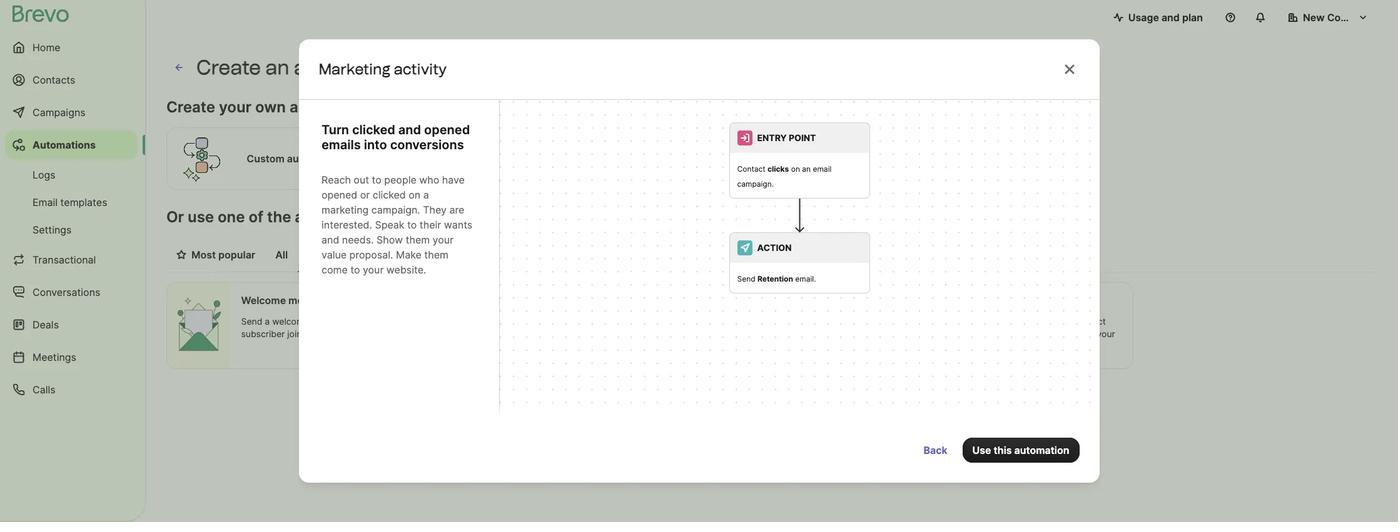 Task type: locate. For each thing, give the bounding box(es) containing it.
to right out
[[372, 174, 381, 186]]

email inside send messages based on whether contacts open or click an email campaign.
[[592, 329, 614, 340]]

of right series
[[788, 317, 796, 327]]

0 vertical spatial opened
[[424, 122, 470, 137]]

website. down make
[[386, 264, 426, 276]]

campaign.
[[737, 179, 774, 189], [371, 204, 420, 216], [485, 342, 528, 352]]

opened up 'have'
[[424, 122, 470, 137]]

event down series
[[781, 329, 805, 340]]

1 vertical spatial them
[[424, 249, 448, 261]]

your down their
[[432, 234, 453, 246]]

1 based from the left
[[553, 317, 579, 327]]

automation inside button
[[287, 153, 342, 165]]

1 horizontal spatial or
[[547, 329, 556, 340]]

2 messages from the left
[[799, 317, 841, 327]]

send inside send messages based on whether contacts open or click an email campaign.
[[485, 317, 507, 327]]

them
[[405, 234, 430, 246], [424, 249, 448, 261]]

of
[[249, 208, 263, 226], [788, 317, 796, 327]]

improve engagement link
[[298, 243, 421, 273]]

1 horizontal spatial marketing
[[485, 295, 534, 307]]

1 vertical spatial marketing activity
[[485, 295, 573, 307]]

conversations link
[[5, 278, 138, 308]]

2 horizontal spatial and
[[1162, 11, 1180, 24]]

send up subscriber
[[241, 317, 262, 327]]

0 vertical spatial create
[[196, 56, 261, 79]]

0 horizontal spatial to
[[350, 264, 360, 276]]

send inside send a series of messages based on a special event or birthday.
[[730, 317, 751, 327]]

on left special
[[730, 329, 740, 340]]

and inside reach out to people who have opened or clicked on a marketing campaign. they are interested. speak to their wants and needs. show them your value proposal. make them come to your website.
[[321, 234, 339, 246]]

your left own
[[219, 98, 252, 116]]

1 vertical spatial an
[[802, 164, 811, 174]]

revenue
[[568, 249, 607, 261]]

them up make
[[405, 234, 430, 246]]

based up click
[[553, 317, 579, 327]]

0 vertical spatial and
[[1162, 11, 1180, 24]]

performs
[[974, 329, 1012, 340]]

1 vertical spatial and
[[398, 122, 421, 137]]

send a series of messages based on a special event or birthday.
[[730, 317, 869, 340]]

messages up open
[[509, 317, 551, 327]]

this
[[994, 445, 1012, 457]]

2 horizontal spatial or
[[807, 329, 815, 340]]

of for the
[[249, 208, 263, 226]]

1 horizontal spatial after
[[1045, 317, 1065, 327]]

on inside reach out to people who have opened or clicked on a marketing campaign. they are interested. speak to their wants and needs. show them your value proposal. make them come to your website.
[[408, 189, 420, 201]]

or for activity
[[547, 329, 556, 340]]

2 horizontal spatial campaign.
[[737, 179, 774, 189]]

campaign. inside send messages based on whether contacts open or click an email campaign.
[[485, 342, 528, 352]]

point
[[789, 132, 816, 143]]

based
[[553, 317, 579, 327], [843, 317, 869, 327]]

2 vertical spatial campaign.
[[485, 342, 528, 352]]

0 horizontal spatial an
[[265, 56, 289, 79]]

increase for increase revenue
[[524, 249, 565, 261]]

2 vertical spatial and
[[321, 234, 339, 246]]

tab list
[[166, 243, 1378, 273]]

1 horizontal spatial opened
[[424, 122, 470, 137]]

an inside "on an email campaign."
[[802, 164, 811, 174]]

0 horizontal spatial increase
[[431, 249, 472, 261]]

1 after from the left
[[351, 317, 371, 327]]

one
[[218, 208, 245, 226]]

1 vertical spatial campaign.
[[371, 204, 420, 216]]

send inside send a message after a contact performs a specific action on your website.
[[974, 317, 995, 327]]

1 vertical spatial marketing
[[485, 295, 534, 307]]

0 horizontal spatial based
[[553, 317, 579, 327]]

clicked down people
[[372, 189, 406, 201]]

campaigns
[[33, 106, 85, 119]]

1 horizontal spatial to
[[372, 174, 381, 186]]

subscriber
[[241, 329, 285, 340]]

0 vertical spatial an
[[265, 56, 289, 79]]

2 horizontal spatial an
[[802, 164, 811, 174]]

after inside send a welcome message after a subscriber joins your list.
[[351, 317, 371, 327]]

0 vertical spatial email
[[813, 164, 832, 174]]

a inside reach out to people who have opened or clicked on a marketing campaign. they are interested. speak to their wants and needs. show them your value proposal. make them come to your website.
[[423, 189, 429, 201]]

wants
[[444, 219, 472, 231]]

event
[[1016, 295, 1043, 307], [781, 329, 805, 340]]

1 horizontal spatial of
[[788, 317, 796, 327]]

1 vertical spatial to
[[407, 219, 416, 231]]

welcome
[[272, 317, 309, 327]]

an inside send messages based on whether contacts open or click an email campaign.
[[579, 329, 589, 340]]

or for clicked
[[360, 189, 370, 201]]

1 horizontal spatial an
[[579, 329, 589, 340]]

emails
[[321, 137, 360, 152]]

opened down reach
[[321, 189, 357, 201]]

1 vertical spatial opened
[[321, 189, 357, 201]]

opened inside turn clicked and opened emails into conversions
[[424, 122, 470, 137]]

contacts
[[33, 74, 75, 86]]

and up improve
[[321, 234, 339, 246]]

usage
[[1128, 11, 1159, 24]]

1 horizontal spatial increase
[[524, 249, 565, 261]]

your inside send a welcome message after a subscriber joins your list.
[[309, 329, 327, 340]]

and inside turn clicked and opened emails into conversions
[[398, 122, 421, 137]]

your down contact
[[1097, 329, 1115, 340]]

2 based from the left
[[843, 317, 869, 327]]

on inside send a series of messages based on a special event or birthday.
[[730, 329, 740, 340]]

an right clicks
[[802, 164, 811, 174]]

send inside send a welcome message after a subscriber joins your list.
[[241, 317, 262, 327]]

campaign. up speak
[[371, 204, 420, 216]]

1 vertical spatial activity
[[537, 295, 573, 307]]

plan
[[1182, 11, 1203, 24]]

0 horizontal spatial activity
[[394, 60, 447, 78]]

value
[[321, 249, 346, 261]]

an up own
[[265, 56, 289, 79]]

1 horizontal spatial campaign.
[[485, 342, 528, 352]]

0 horizontal spatial campaign.
[[371, 204, 420, 216]]

website.
[[386, 264, 426, 276], [974, 342, 1009, 352]]

make
[[396, 249, 421, 261]]

messages up birthday.
[[799, 317, 841, 327]]

marketing activity
[[319, 60, 447, 78], [485, 295, 573, 307]]

0 vertical spatial of
[[249, 208, 263, 226]]

calls
[[33, 384, 55, 397]]

custom
[[247, 153, 285, 165]]

email
[[813, 164, 832, 174], [592, 329, 614, 340]]

or left birthday.
[[807, 329, 815, 340]]

0 vertical spatial marketing
[[319, 60, 391, 78]]

0 vertical spatial campaign.
[[737, 179, 774, 189]]

home link
[[5, 33, 138, 63]]

on
[[791, 164, 800, 174], [408, 189, 420, 201], [581, 317, 592, 327], [730, 329, 740, 340], [1084, 329, 1094, 340]]

on left 'whether'
[[581, 317, 592, 327]]

an right click
[[579, 329, 589, 340]]

after
[[351, 317, 371, 327], [1045, 317, 1065, 327]]

create for create an automation
[[196, 56, 261, 79]]

increase down wants
[[431, 249, 472, 261]]

on right clicks
[[791, 164, 800, 174]]

email down 'whether'
[[592, 329, 614, 340]]

campaigns link
[[5, 98, 138, 128]]

of left "the"
[[249, 208, 263, 226]]

1 horizontal spatial based
[[843, 317, 869, 327]]

are
[[449, 204, 464, 216]]

and
[[1162, 11, 1180, 24], [398, 122, 421, 137], [321, 234, 339, 246]]

message up specific at the bottom right of the page
[[1005, 317, 1042, 327]]

use
[[972, 445, 991, 457]]

create for create your own automation
[[166, 98, 215, 116]]

1 vertical spatial email
[[592, 329, 614, 340]]

to left their
[[407, 219, 416, 231]]

website event
[[974, 295, 1043, 307]]

2 vertical spatial an
[[579, 329, 589, 340]]

1 horizontal spatial and
[[398, 122, 421, 137]]

0 horizontal spatial website.
[[386, 264, 426, 276]]

1 vertical spatial event
[[781, 329, 805, 340]]

on down people
[[408, 189, 420, 201]]

clicks
[[768, 164, 789, 174]]

0 horizontal spatial messages
[[509, 317, 551, 327]]

on down contact
[[1084, 329, 1094, 340]]

1 messages from the left
[[509, 317, 551, 327]]

1 horizontal spatial email
[[813, 164, 832, 174]]

0 horizontal spatial marketing activity
[[319, 60, 447, 78]]

send for welcome message
[[241, 317, 262, 327]]

0 horizontal spatial of
[[249, 208, 263, 226]]

or inside send a series of messages based on a special event or birthday.
[[807, 329, 815, 340]]

of inside send a series of messages based on a special event or birthday.
[[788, 317, 796, 327]]

clicked right turn
[[352, 122, 395, 137]]

0 horizontal spatial marketing
[[319, 60, 391, 78]]

increase left revenue
[[524, 249, 565, 261]]

automations
[[295, 208, 386, 226]]

send a welcome message after a subscriber joins your list.
[[241, 317, 378, 340]]

0 vertical spatial clicked
[[352, 122, 395, 137]]

an
[[265, 56, 289, 79], [802, 164, 811, 174], [579, 329, 589, 340]]

2 after from the left
[[1045, 317, 1065, 327]]

on inside "on an email campaign."
[[791, 164, 800, 174]]

0 horizontal spatial or
[[360, 189, 370, 201]]

increase revenue link
[[514, 243, 617, 271]]

and left plan
[[1162, 11, 1180, 24]]

campaign. inside reach out to people who have opened or clicked on a marketing campaign. they are interested. speak to their wants and needs. show them your value proposal. make them come to your website.
[[371, 204, 420, 216]]

improve engagement
[[308, 249, 411, 261]]

email down point
[[813, 164, 832, 174]]

send up the performs
[[974, 317, 995, 327]]

or inside send messages based on whether contacts open or click an email campaign.
[[547, 329, 556, 340]]

0 horizontal spatial and
[[321, 234, 339, 246]]

1 horizontal spatial marketing activity
[[485, 295, 573, 307]]

interested.
[[321, 219, 372, 231]]

your inside send a message after a contact performs a specific action on your website.
[[1097, 329, 1115, 340]]

based up birthday.
[[843, 317, 869, 327]]

1 vertical spatial create
[[166, 98, 215, 116]]

0 horizontal spatial opened
[[321, 189, 357, 201]]

on an email campaign.
[[737, 164, 832, 189]]

1 horizontal spatial website.
[[974, 342, 1009, 352]]

send up the 'contacts'
[[485, 317, 507, 327]]

company
[[1327, 11, 1373, 24]]

or
[[166, 208, 184, 226]]

0 vertical spatial website.
[[386, 264, 426, 276]]

dxrbf image
[[176, 250, 186, 260]]

automation inside button
[[1014, 445, 1069, 457]]

and inside button
[[1162, 11, 1180, 24]]

2 increase from the left
[[524, 249, 565, 261]]

0 horizontal spatial after
[[351, 317, 371, 327]]

automation
[[294, 56, 405, 79], [290, 98, 372, 116], [287, 153, 342, 165], [1014, 445, 1069, 457]]

1 horizontal spatial event
[[1016, 295, 1043, 307]]

1 increase from the left
[[431, 249, 472, 261]]

event up specific at the bottom right of the page
[[1016, 295, 1043, 307]]

your left the 'list.'
[[309, 329, 327, 340]]

campaign. down the 'contacts'
[[485, 342, 528, 352]]

your
[[219, 98, 252, 116], [432, 234, 453, 246], [362, 264, 383, 276], [309, 329, 327, 340], [1097, 329, 1115, 340]]

after inside send a message after a contact performs a specific action on your website.
[[1045, 317, 1065, 327]]

1 vertical spatial website.
[[974, 342, 1009, 352]]

increase traffic link
[[421, 243, 514, 271]]

welcome
[[241, 295, 286, 307]]

1 vertical spatial clicked
[[372, 189, 406, 201]]

or left click
[[547, 329, 556, 340]]

traffic
[[475, 249, 504, 261]]

website. down the performs
[[974, 342, 1009, 352]]

conversations
[[33, 286, 100, 299]]

create
[[196, 56, 261, 79], [166, 98, 215, 116]]

all link
[[265, 243, 298, 271]]

to down "improve engagement"
[[350, 264, 360, 276]]

increase
[[431, 249, 472, 261], [524, 249, 565, 261]]

send up special
[[730, 317, 751, 327]]

1 vertical spatial of
[[788, 317, 796, 327]]

calls link
[[5, 375, 138, 405]]

and right into
[[398, 122, 421, 137]]

or inside reach out to people who have opened or clicked on a marketing campaign. they are interested. speak to their wants and needs. show them your value proposal. make them come to your website.
[[360, 189, 370, 201]]

or down out
[[360, 189, 370, 201]]

campaign. down contact
[[737, 179, 774, 189]]

them right make
[[424, 249, 448, 261]]

email.
[[795, 274, 816, 284]]

clicked inside turn clicked and opened emails into conversions
[[352, 122, 395, 137]]

1 horizontal spatial messages
[[799, 317, 841, 327]]

anniversary date
[[730, 295, 813, 307]]

show
[[376, 234, 402, 246]]

logs link
[[5, 163, 138, 188]]

0 horizontal spatial email
[[592, 329, 614, 340]]

message up the 'list.'
[[312, 317, 349, 327]]

0 horizontal spatial event
[[781, 329, 805, 340]]

birthday.
[[818, 329, 855, 340]]

send for website event
[[974, 317, 995, 327]]

on inside send a message after a contact performs a specific action on your website.
[[1084, 329, 1094, 340]]



Task type: vqa. For each thing, say whether or not it's contained in the screenshot.
Back
yes



Task type: describe. For each thing, give the bounding box(es) containing it.
you
[[474, 208, 501, 226]]

most popular link
[[166, 243, 265, 271]]

message up send a welcome message after a subscriber joins your list.
[[288, 295, 332, 307]]

send for anniversary date
[[730, 317, 751, 327]]

send a message after a contact performs a specific action on your website.
[[974, 317, 1115, 352]]

message inside send a message after a contact performs a specific action on your website.
[[1005, 317, 1042, 327]]

1 horizontal spatial activity
[[537, 295, 573, 307]]

email templates
[[33, 196, 107, 209]]

they
[[423, 204, 446, 216]]

automations
[[33, 139, 96, 151]]

marketing
[[321, 204, 368, 216]]

conversions
[[390, 137, 464, 152]]

tab list containing most popular
[[166, 243, 1378, 273]]

action
[[1056, 329, 1082, 340]]

an for create
[[265, 56, 289, 79]]

have
[[442, 174, 464, 186]]

2 horizontal spatial to
[[407, 219, 416, 231]]

email
[[33, 196, 58, 209]]

proposal.
[[349, 249, 393, 261]]

click
[[558, 329, 577, 340]]

transactional link
[[5, 245, 138, 275]]

turn
[[321, 122, 349, 137]]

0 vertical spatial to
[[372, 174, 381, 186]]

contact
[[1074, 317, 1106, 327]]

contacts
[[485, 329, 521, 340]]

based inside send messages based on whether contacts open or click an email campaign.
[[553, 317, 579, 327]]

of for messages
[[788, 317, 796, 327]]

come
[[321, 264, 347, 276]]

for
[[450, 208, 471, 226]]

the
[[267, 208, 291, 226]]

email inside "on an email campaign."
[[813, 164, 832, 174]]

into
[[364, 137, 387, 152]]

your down proposal.
[[362, 264, 383, 276]]

custom automation
[[247, 153, 342, 165]]

transactional
[[33, 254, 96, 266]]

increase for increase traffic
[[431, 249, 472, 261]]

send messages based on whether contacts open or click an email campaign.
[[485, 317, 628, 352]]

opened inside reach out to people who have opened or clicked on a marketing campaign. they are interested. speak to their wants and needs. show them your value proposal. make them come to your website.
[[321, 189, 357, 201]]

entry
[[757, 132, 787, 143]]

contact
[[737, 164, 765, 174]]

on inside send messages based on whether contacts open or click an email campaign.
[[581, 317, 592, 327]]

deals link
[[5, 310, 138, 340]]

engagement
[[349, 249, 411, 261]]

deals
[[33, 319, 59, 332]]

2 vertical spatial to
[[350, 264, 360, 276]]

date
[[791, 295, 813, 307]]

0 vertical spatial marketing activity
[[319, 60, 447, 78]]

use
[[188, 208, 214, 226]]

meetings link
[[5, 343, 138, 373]]

email templates link
[[5, 190, 138, 215]]

all
[[275, 249, 288, 261]]

messages inside send a series of messages based on a special event or birthday.
[[799, 317, 841, 327]]

use this automation
[[972, 445, 1069, 457]]

clicked inside reach out to people who have opened or clicked on a marketing campaign. they are interested. speak to their wants and needs. show them your value proposal. make them come to your website.
[[372, 189, 406, 201]]

action
[[757, 243, 792, 253]]

logs
[[33, 169, 55, 181]]

joins
[[287, 329, 306, 340]]

series
[[761, 317, 786, 327]]

meetings
[[33, 352, 76, 364]]

custom automation button
[[166, 126, 356, 192]]

event inside send a series of messages based on a special event or birthday.
[[781, 329, 805, 340]]

welcome message
[[241, 295, 332, 307]]

based inside send a series of messages based on a special event or birthday.
[[843, 317, 869, 327]]

templates
[[60, 196, 107, 209]]

0 vertical spatial activity
[[394, 60, 447, 78]]

message inside send a welcome message after a subscriber joins your list.
[[312, 317, 349, 327]]

campaign. inside "on an email campaign."
[[737, 179, 774, 189]]

entry point
[[757, 132, 816, 143]]

build relationships link
[[617, 243, 726, 271]]

website
[[974, 295, 1014, 307]]

increase traffic
[[431, 249, 504, 261]]

most
[[191, 249, 216, 261]]

website. inside send a message after a contact performs a specific action on your website.
[[974, 342, 1009, 352]]

contacts link
[[5, 65, 138, 95]]

send retention email.
[[737, 274, 816, 284]]

messages inside send messages based on whether contacts open or click an email campaign.
[[509, 317, 551, 327]]

build
[[627, 249, 651, 261]]

home
[[33, 41, 60, 54]]

back button
[[914, 439, 957, 464]]

new company
[[1303, 11, 1373, 24]]

own
[[255, 98, 286, 116]]

use this automation button
[[962, 439, 1079, 464]]

reach
[[321, 174, 351, 186]]

new
[[1303, 11, 1325, 24]]

people
[[384, 174, 416, 186]]

contact clicks
[[737, 164, 789, 174]]

website. inside reach out to people who have opened or clicked on a marketing campaign. they are interested. speak to their wants and needs. show them your value proposal. make them come to your website.
[[386, 264, 426, 276]]

0 vertical spatial them
[[405, 234, 430, 246]]

built
[[414, 208, 446, 226]]

increase revenue
[[524, 249, 607, 261]]

create your own automation
[[166, 98, 372, 116]]

0 vertical spatial event
[[1016, 295, 1043, 307]]

specific
[[1022, 329, 1054, 340]]

their
[[419, 219, 441, 231]]

send up anniversary
[[737, 274, 755, 284]]

speak
[[375, 219, 404, 231]]

settings link
[[5, 218, 138, 243]]

build relationships
[[627, 249, 716, 261]]

back
[[924, 445, 947, 457]]

special
[[750, 329, 779, 340]]

relationships
[[654, 249, 716, 261]]

most popular
[[191, 249, 255, 261]]

an for on
[[802, 164, 811, 174]]

settings
[[33, 224, 72, 236]]

or use one of the automations we built for you
[[166, 208, 501, 226]]

we
[[389, 208, 411, 226]]

automations link
[[5, 130, 138, 160]]

send for marketing activity
[[485, 317, 507, 327]]

turn clicked and opened emails into conversions
[[321, 122, 470, 152]]

popular
[[218, 249, 255, 261]]

anniversary
[[730, 295, 788, 307]]



